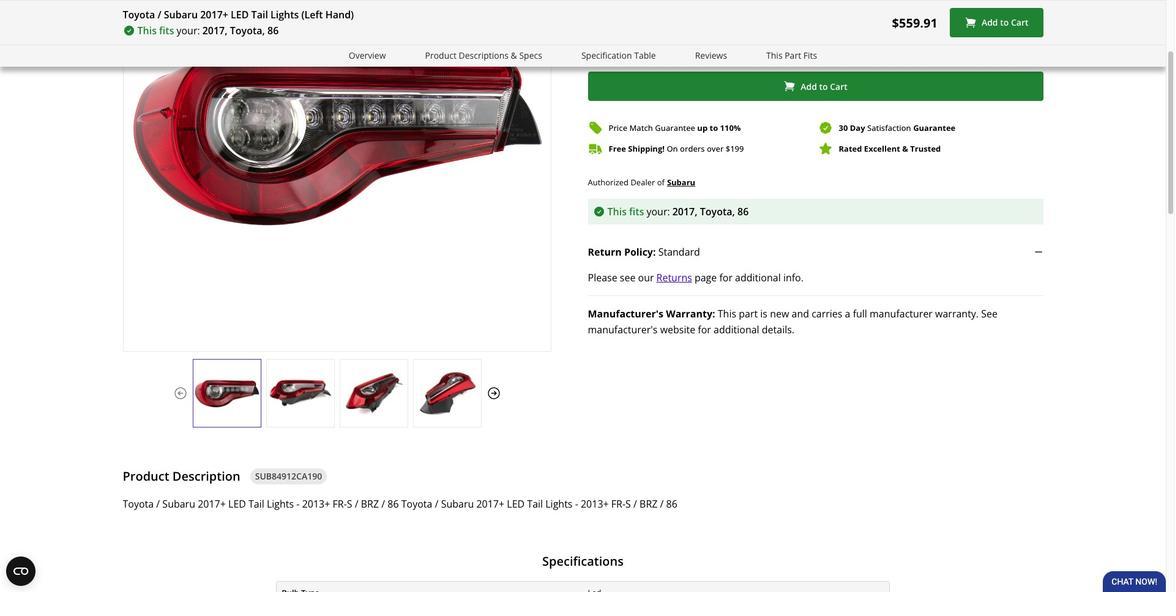 Task type: describe. For each thing, give the bounding box(es) containing it.
stock
[[681, 41, 708, 54]]

to for the bottommost add to cart button
[[819, 80, 828, 92]]

of inside the authorized dealer of subaru
[[657, 177, 665, 188]]

2 2013+ from the left
[[581, 498, 609, 511]]

& for excellent
[[902, 143, 908, 154]]

$199
[[726, 143, 744, 154]]

part
[[739, 307, 758, 321]]

0 vertical spatial 2017,
[[202, 24, 227, 37]]

free
[[609, 143, 626, 154]]

descriptions
[[459, 50, 509, 61]]

3pm
[[876, 41, 897, 54]]

authorized
[[588, 177, 629, 188]]

ordered
[[804, 41, 841, 54]]

this inside the this part is new and carries a full manufacturer warranty. see manufacturer's website for additional details.
[[718, 307, 736, 321]]

this part fits
[[766, 50, 817, 61]]

full inside the this part is new and carries a full manufacturer warranty. see manufacturer's website for additional details.
[[853, 307, 867, 321]]

warranty.
[[935, 307, 979, 321]]

lights for (left
[[271, 8, 299, 21]]

0 vertical spatial add to cart button
[[950, 8, 1043, 37]]

returns link
[[656, 270, 692, 286]]

fits
[[803, 50, 817, 61]]

add for the bottommost add to cart button
[[801, 80, 817, 92]]

0 vertical spatial additional
[[735, 271, 781, 285]]

ship
[[728, 41, 747, 54]]

1 - from the left
[[296, 498, 300, 511]]

free
[[707, 3, 726, 17]]

0 vertical spatial for
[[719, 271, 733, 285]]

satisfaction
[[867, 122, 911, 133]]

this part is new and carries a full manufacturer warranty. see manufacturer's website for additional details.
[[588, 307, 998, 337]]

carries
[[812, 307, 842, 321]]

specs
[[519, 50, 542, 61]]

subaru link
[[667, 176, 695, 189]]

1 guarantee from the left
[[655, 122, 695, 133]]

day
[[777, 41, 793, 54]]

1 vertical spatial add to cart button
[[588, 72, 1043, 101]]

pay
[[588, 3, 605, 17]]

2 brz from the left
[[640, 498, 658, 511]]

1 horizontal spatial toyota,
[[700, 205, 735, 219]]

$559.91
[[892, 14, 938, 31]]

0 vertical spatial of
[[790, 3, 799, 17]]

product descriptions & specs link
[[425, 49, 542, 63]]

returns
[[656, 271, 692, 285]]

0 vertical spatial cart
[[1011, 17, 1029, 28]]

(left
[[301, 8, 323, 21]]

4 sub84912ca190 toyota / subaru 2017+ led tail lights (left hand), image from the left
[[413, 372, 481, 415]]

0 horizontal spatial toyota,
[[230, 24, 265, 37]]

tail for -
[[249, 498, 264, 511]]

for inside the this part is new and carries a full manufacturer warranty. see manufacturer's website for additional details.
[[698, 323, 711, 337]]

add to cart for topmost add to cart button
[[982, 17, 1029, 28]]

page
[[695, 271, 717, 285]]

hand)
[[325, 8, 354, 21]]

0 horizontal spatial fits
[[159, 24, 174, 37]]

day
[[850, 122, 865, 133]]

overview
[[349, 50, 386, 61]]

info.
[[783, 271, 804, 285]]

or
[[635, 3, 645, 17]]

overview link
[[349, 49, 386, 63]]

product descriptions & specs
[[425, 50, 542, 61]]

return policy: standard
[[588, 246, 700, 259]]

installments
[[729, 3, 787, 17]]

1 s from the left
[[347, 498, 352, 511]]

shipping!
[[628, 143, 665, 154]]

toyota for toyota / subaru 2017+ led tail lights - 2013+ fr-s / brz / 86 toyota / subaru 2017+ led tail lights - 2013+ fr-s / brz / 86
[[123, 498, 154, 511]]

this part fits link
[[766, 49, 817, 63]]

go to right image image
[[486, 386, 501, 401]]

pay in full or in 4 interest-free installments of $139.98 .
[[588, 3, 840, 17]]

part
[[785, 50, 801, 61]]

specification table
[[581, 50, 656, 61]]

trusted
[[910, 143, 941, 154]]

free shipping! on orders over $199
[[609, 143, 744, 154]]

specification table link
[[581, 49, 656, 63]]

please
[[588, 271, 617, 285]]

our
[[638, 271, 654, 285]]

specifications
[[542, 553, 624, 570]]

tail for (left
[[251, 8, 268, 21]]

reviews
[[695, 50, 727, 61]]

reviews link
[[695, 49, 727, 63]]

details.
[[762, 323, 794, 337]]

3 sub84912ca190 toyota / subaru 2017+ led tail lights (left hand), image from the left
[[340, 372, 407, 415]]

decrement image
[[591, 41, 603, 53]]

a
[[845, 307, 850, 321]]

excellent
[[864, 143, 900, 154]]

& for descriptions
[[511, 50, 517, 61]]

1 in from the left
[[607, 3, 616, 17]]

2 - from the left
[[575, 498, 578, 511]]

dealer
[[631, 177, 655, 188]]

0 horizontal spatial full
[[618, 3, 633, 17]]

price
[[609, 122, 627, 133]]

sub84912ca190
[[255, 470, 322, 482]]

see
[[620, 271, 636, 285]]

new
[[770, 307, 789, 321]]

add to cart for the bottommost add to cart button
[[801, 80, 848, 92]]

$139.98
[[801, 3, 838, 17]]

see
[[981, 307, 998, 321]]

before
[[843, 41, 873, 54]]

110%
[[720, 122, 741, 133]]

1 vertical spatial fits
[[629, 205, 644, 219]]

1 vertical spatial 2017,
[[672, 205, 698, 219]]

price match guarantee up to 110%
[[609, 122, 741, 133]]

1 fr- from the left
[[333, 498, 347, 511]]

additional inside the this part is new and carries a full manufacturer warranty. see manufacturer's website for additional details.
[[714, 323, 759, 337]]

2017+ for (left
[[200, 8, 228, 21]]



Task type: vqa. For each thing, say whether or not it's contained in the screenshot.
the top Add to Cart 'button'
yes



Task type: locate. For each thing, give the bounding box(es) containing it.
product for product description
[[123, 468, 169, 485]]

warranty:
[[666, 307, 715, 321]]

on
[[667, 143, 678, 154]]

led for (left
[[231, 8, 249, 21]]

in
[[669, 41, 678, 54]]

description
[[172, 468, 240, 485]]

0 horizontal spatial product
[[123, 468, 169, 485]]

full left or
[[618, 3, 633, 17]]

match
[[629, 122, 653, 133]]

manufacturer's
[[588, 323, 658, 337]]

0 vertical spatial this fits your: 2017, toyota, 86
[[137, 24, 279, 37]]

0 horizontal spatial for
[[698, 323, 711, 337]]

0 horizontal spatial brz
[[361, 498, 379, 511]]

your: down dealer
[[647, 205, 670, 219]]

additional left info.
[[735, 271, 781, 285]]

2 guarantee from the left
[[913, 122, 956, 133]]

2017,
[[202, 24, 227, 37], [672, 205, 698, 219]]

1 vertical spatial product
[[123, 468, 169, 485]]

will
[[710, 41, 725, 54]]

fr-
[[333, 498, 347, 511], [611, 498, 626, 511]]

toyota / subaru 2017+ led tail lights (left hand)
[[123, 8, 354, 21]]

0 vertical spatial full
[[618, 3, 633, 17]]

0 vertical spatial product
[[425, 50, 457, 61]]

2 horizontal spatial to
[[1000, 17, 1009, 28]]

full right a
[[853, 307, 867, 321]]

0 horizontal spatial &
[[511, 50, 517, 61]]

.
[[838, 3, 840, 17]]

1 vertical spatial your:
[[647, 205, 670, 219]]

in stock will ship same day if ordered before 3pm est
[[669, 41, 916, 54]]

add for topmost add to cart button
[[982, 17, 998, 28]]

product description
[[123, 468, 240, 485]]

1 horizontal spatial brz
[[640, 498, 658, 511]]

1 horizontal spatial for
[[719, 271, 733, 285]]

0 horizontal spatial add to cart
[[801, 80, 848, 92]]

website
[[660, 323, 695, 337]]

orders
[[680, 143, 705, 154]]

to
[[1000, 17, 1009, 28], [819, 80, 828, 92], [710, 122, 718, 133]]

1 horizontal spatial -
[[575, 498, 578, 511]]

0 vertical spatial toyota,
[[230, 24, 265, 37]]

0 horizontal spatial -
[[296, 498, 300, 511]]

1 vertical spatial to
[[819, 80, 828, 92]]

of
[[790, 3, 799, 17], [657, 177, 665, 188]]

same
[[749, 41, 774, 54]]

1 vertical spatial add to cart
[[801, 80, 848, 92]]

product
[[425, 50, 457, 61], [123, 468, 169, 485]]

0 vertical spatial your:
[[177, 24, 200, 37]]

1 vertical spatial toyota,
[[700, 205, 735, 219]]

1 horizontal spatial in
[[647, 3, 656, 17]]

0 horizontal spatial in
[[607, 3, 616, 17]]

1 horizontal spatial fr-
[[611, 498, 626, 511]]

2013+ up specifications
[[581, 498, 609, 511]]

increment image
[[641, 41, 653, 53]]

subaru
[[164, 8, 198, 21], [667, 177, 695, 188], [162, 498, 195, 511], [441, 498, 474, 511]]

additional
[[735, 271, 781, 285], [714, 323, 759, 337]]

1 horizontal spatial 2013+
[[581, 498, 609, 511]]

open widget image
[[6, 557, 35, 586]]

1 horizontal spatial fits
[[629, 205, 644, 219]]

2013+ down sub84912ca190
[[302, 498, 330, 511]]

& left specs
[[511, 50, 517, 61]]

for right page
[[719, 271, 733, 285]]

for down warranty:
[[698, 323, 711, 337]]

product left description
[[123, 468, 169, 485]]

and
[[792, 307, 809, 321]]

1 horizontal spatial &
[[902, 143, 908, 154]]

1 2013+ from the left
[[302, 498, 330, 511]]

guarantee up trusted
[[913, 122, 956, 133]]

toyota, up standard
[[700, 205, 735, 219]]

2017, down "toyota / subaru 2017+ led tail lights (left hand)"
[[202, 24, 227, 37]]

est
[[900, 41, 916, 54]]

subaru inside the authorized dealer of subaru
[[667, 177, 695, 188]]

0 horizontal spatial 2017,
[[202, 24, 227, 37]]

2 fr- from the left
[[611, 498, 626, 511]]

this fits your: 2017, toyota, 86
[[137, 24, 279, 37], [607, 205, 749, 219]]

0 horizontal spatial s
[[347, 498, 352, 511]]

0 horizontal spatial this fits your: 2017, toyota, 86
[[137, 24, 279, 37]]

1 vertical spatial additional
[[714, 323, 759, 337]]

1 horizontal spatial full
[[853, 307, 867, 321]]

rated excellent & trusted
[[839, 143, 941, 154]]

your: down "toyota / subaru 2017+ led tail lights (left hand)"
[[177, 24, 200, 37]]

1 vertical spatial for
[[698, 323, 711, 337]]

0 horizontal spatial add
[[801, 80, 817, 92]]

product left descriptions
[[425, 50, 457, 61]]

1 horizontal spatial cart
[[1011, 17, 1029, 28]]

2 s from the left
[[626, 498, 631, 511]]

fits
[[159, 24, 174, 37], [629, 205, 644, 219]]

0 vertical spatial &
[[511, 50, 517, 61]]

this
[[137, 24, 157, 37], [766, 50, 783, 61], [607, 205, 627, 219], [718, 307, 736, 321]]

brz
[[361, 498, 379, 511], [640, 498, 658, 511]]

of left $139.98
[[790, 3, 799, 17]]

0 vertical spatial fits
[[159, 24, 174, 37]]

in left 4 on the top right of page
[[647, 3, 656, 17]]

to for topmost add to cart button
[[1000, 17, 1009, 28]]

of right dealer
[[657, 177, 665, 188]]

if
[[795, 41, 801, 54]]

this fits your: 2017, toyota, 86 down subaru link
[[607, 205, 749, 219]]

cart
[[1011, 17, 1029, 28], [830, 80, 848, 92]]

1 horizontal spatial of
[[790, 3, 799, 17]]

0 horizontal spatial 2013+
[[302, 498, 330, 511]]

-
[[296, 498, 300, 511], [575, 498, 578, 511]]

0 horizontal spatial of
[[657, 177, 665, 188]]

1 horizontal spatial your:
[[647, 205, 670, 219]]

sub84912ca190 toyota / subaru 2017+ led tail lights (left hand), image
[[193, 372, 260, 415], [267, 372, 334, 415], [340, 372, 407, 415], [413, 372, 481, 415]]

2 vertical spatial to
[[710, 122, 718, 133]]

lights
[[271, 8, 299, 21], [267, 498, 294, 511], [546, 498, 573, 511]]

toyota, down "toyota / subaru 2017+ led tail lights (left hand)"
[[230, 24, 265, 37]]

30
[[839, 122, 848, 133]]

- down sub84912ca190
[[296, 498, 300, 511]]

2 sub84912ca190 toyota / subaru 2017+ led tail lights (left hand), image from the left
[[267, 372, 334, 415]]

1 horizontal spatial to
[[819, 80, 828, 92]]

1 horizontal spatial 2017,
[[672, 205, 698, 219]]

1 horizontal spatial s
[[626, 498, 631, 511]]

2017, down subaru link
[[672, 205, 698, 219]]

in right pay
[[607, 3, 616, 17]]

1 vertical spatial &
[[902, 143, 908, 154]]

guarantee
[[655, 122, 695, 133], [913, 122, 956, 133]]

add to cart
[[982, 17, 1029, 28], [801, 80, 848, 92]]

led for -
[[228, 498, 246, 511]]

lights for -
[[267, 498, 294, 511]]

& left trusted
[[902, 143, 908, 154]]

2017+ for -
[[198, 498, 226, 511]]

led
[[231, 8, 249, 21], [228, 498, 246, 511], [507, 498, 525, 511]]

toyota for toyota / subaru 2017+ led tail lights (left hand)
[[123, 8, 155, 21]]

return
[[588, 246, 622, 259]]

- up specifications
[[575, 498, 578, 511]]

is
[[760, 307, 768, 321]]

policy:
[[624, 246, 656, 259]]

standard
[[658, 246, 700, 259]]

1 brz from the left
[[361, 498, 379, 511]]

1 horizontal spatial this fits your: 2017, toyota, 86
[[607, 205, 749, 219]]

authorized dealer of subaru
[[588, 177, 695, 188]]

0 horizontal spatial cart
[[830, 80, 848, 92]]

toyota / subaru 2017+ led tail lights - 2013+ fr-s / brz / 86 toyota / subaru 2017+ led tail lights - 2013+ fr-s / brz / 86
[[123, 498, 677, 511]]

toyota
[[123, 8, 155, 21], [123, 498, 154, 511], [401, 498, 432, 511]]

add to cart button
[[950, 8, 1043, 37], [588, 72, 1043, 101]]

over
[[707, 143, 724, 154]]

0 horizontal spatial to
[[710, 122, 718, 133]]

1 sub84912ca190 toyota / subaru 2017+ led tail lights (left hand), image from the left
[[193, 372, 260, 415]]

please see our returns page for additional info.
[[588, 271, 804, 285]]

1 vertical spatial this fits your: 2017, toyota, 86
[[607, 205, 749, 219]]

1 vertical spatial cart
[[830, 80, 848, 92]]

up
[[697, 122, 708, 133]]

table
[[634, 50, 656, 61]]

your:
[[177, 24, 200, 37], [647, 205, 670, 219]]

1 horizontal spatial add
[[982, 17, 998, 28]]

1 vertical spatial add
[[801, 80, 817, 92]]

manufacturer's
[[588, 307, 663, 321]]

interest-
[[667, 3, 707, 17]]

4
[[659, 3, 665, 17]]

1 vertical spatial of
[[657, 177, 665, 188]]

this fits your: 2017, toyota, 86 down "toyota / subaru 2017+ led tail lights (left hand)"
[[137, 24, 279, 37]]

shop pay image
[[843, 4, 894, 16]]

0 horizontal spatial your:
[[177, 24, 200, 37]]

0 vertical spatial to
[[1000, 17, 1009, 28]]

0 vertical spatial add to cart
[[982, 17, 1029, 28]]

s
[[347, 498, 352, 511], [626, 498, 631, 511]]

1 horizontal spatial guarantee
[[913, 122, 956, 133]]

additional down part
[[714, 323, 759, 337]]

0 horizontal spatial fr-
[[333, 498, 347, 511]]

rated
[[839, 143, 862, 154]]

2013+
[[302, 498, 330, 511], [581, 498, 609, 511]]

1 horizontal spatial add to cart
[[982, 17, 1029, 28]]

add
[[982, 17, 998, 28], [801, 80, 817, 92]]

specification
[[581, 50, 632, 61]]

manufacturer
[[870, 307, 933, 321]]

0 horizontal spatial guarantee
[[655, 122, 695, 133]]

guarantee up free shipping! on orders over $199 in the right top of the page
[[655, 122, 695, 133]]

None number field
[[588, 33, 656, 62]]

0 vertical spatial add
[[982, 17, 998, 28]]

full
[[618, 3, 633, 17], [853, 307, 867, 321]]

product for product descriptions & specs
[[425, 50, 457, 61]]

1 horizontal spatial product
[[425, 50, 457, 61]]

1 vertical spatial full
[[853, 307, 867, 321]]

2 in from the left
[[647, 3, 656, 17]]

manufacturer's warranty:
[[588, 307, 715, 321]]

30 day satisfaction guarantee
[[839, 122, 956, 133]]



